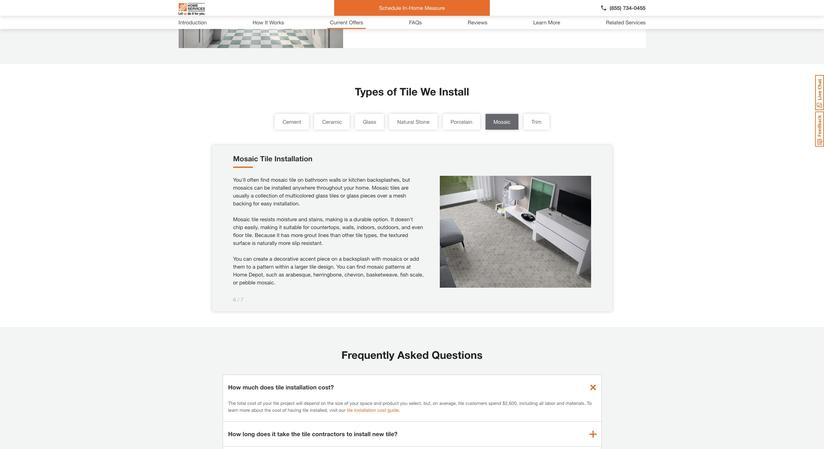 Task type: describe. For each thing, give the bounding box(es) containing it.
asked
[[398, 349, 429, 361]]

mosaic button
[[486, 114, 519, 130]]

feedback link image
[[816, 111, 825, 147]]

even
[[412, 224, 423, 230]]

having
[[288, 407, 302, 413]]

0 horizontal spatial you
[[233, 256, 242, 262]]

reviews
[[468, 19, 488, 25]]

total
[[237, 400, 246, 406]]

the right take
[[291, 430, 300, 438]]

0 vertical spatial it
[[265, 19, 268, 25]]

the
[[228, 400, 236, 406]]

a right usually
[[251, 192, 254, 199]]

suitable
[[284, 224, 302, 230]]

contractors
[[312, 430, 345, 438]]

cost for the
[[248, 400, 257, 406]]

find inside you'll often find mosaic tile on bathroom walls or kitchen backsplashes, but mosaics can be installed anywhere throughout your home. mosaic tiles are usually a collection of multicolored glass tiles or glass pieces over a mesh backing for easy installation.
[[261, 176, 270, 183]]

schedule in-home measure button
[[334, 0, 490, 16]]

tile installation cost guide .
[[347, 407, 401, 413]]

questions
[[432, 349, 483, 361]]

tile up easily,
[[252, 216, 259, 222]]

the right about
[[265, 407, 271, 413]]

trim
[[532, 119, 542, 125]]

.
[[399, 407, 401, 413]]

labor
[[545, 400, 556, 406]]

tile installation cost guide link
[[347, 407, 399, 413]]

doesn't
[[396, 216, 413, 222]]

in-
[[403, 5, 409, 11]]

tile inside the 'you can create a decorative accent piece on a backsplash with mosaics or add them to a pattern within a larger tile design. you can find mosaic patterns at home depot, such as arabesque, herringbone, chevron, basketweave, fish scale, or pebble mosaic.'
[[310, 263, 317, 270]]

will
[[296, 400, 303, 406]]

bathroom
[[305, 176, 328, 183]]

you'll
[[233, 176, 246, 183]]

with
[[372, 256, 381, 262]]

select,
[[409, 400, 423, 406]]

/
[[238, 296, 239, 303]]

but
[[403, 176, 410, 183]]

2 vertical spatial it
[[272, 430, 276, 438]]

learn
[[228, 407, 238, 413]]

on inside you'll often find mosaic tile on bathroom walls or kitchen backsplashes, but mosaics can be installed anywhere throughout your home. mosaic tiles are usually a collection of multicolored glass tiles or glass pieces over a mesh backing for easy installation.
[[298, 176, 304, 183]]

how for how much does tile installation cost?
[[228, 384, 241, 391]]

how for how long does it take the tile contractors to install new tile?
[[228, 430, 241, 438]]

design.
[[318, 263, 335, 270]]

schedule
[[380, 5, 402, 11]]

for inside you'll often find mosaic tile on bathroom walls or kitchen backsplashes, but mosaics can be installed anywhere throughout your home. mosaic tiles are usually a collection of multicolored glass tiles or glass pieces over a mesh backing for easy installation.
[[253, 200, 260, 206]]

size
[[335, 400, 343, 406]]

new
[[373, 430, 384, 438]]

more inside the total cost of your tile project will depend on the size of your space and product you select, but, on average, tile customers spend $2,600, including all labor and materials. to learn more about the cost of having tile installed, visit our
[[240, 407, 250, 413]]

glass
[[363, 119, 376, 125]]

tile right average,
[[459, 400, 465, 406]]

take
[[277, 430, 290, 438]]

7
[[241, 296, 244, 303]]

0 vertical spatial it
[[279, 224, 282, 230]]

1 vertical spatial tiles
[[330, 192, 339, 199]]

a inside mosaic tile resists moisture and stains, making is a durable option. it doesn't chip easily, making it suitable for countertops, walls, indoors, outdoors, and even floor tile. because it has more grout lines than other tile types, the textured surface is naturally more slip resistant.
[[350, 216, 353, 222]]

them
[[233, 263, 245, 270]]

easy
[[261, 200, 272, 206]]

space
[[360, 400, 373, 406]]

works
[[270, 19, 284, 25]]

faqs
[[409, 19, 422, 25]]

as
[[279, 271, 284, 278]]

of down project
[[283, 407, 287, 413]]

accent
[[300, 256, 316, 262]]

grout
[[305, 232, 317, 238]]

related services
[[607, 19, 646, 25]]

6
[[233, 296, 236, 303]]

a up pattern
[[270, 256, 273, 262]]

2 glass from the left
[[347, 192, 359, 199]]

0 horizontal spatial making
[[261, 224, 278, 230]]

product
[[383, 400, 399, 406]]

indoors,
[[357, 224, 376, 230]]

mosaic inside you'll often find mosaic tile on bathroom walls or kitchen backsplashes, but mosaics can be installed anywhere throughout your home. mosaic tiles are usually a collection of multicolored glass tiles or glass pieces over a mesh backing for easy installation.
[[372, 184, 389, 191]]

frequently asked questions
[[342, 349, 483, 361]]

install
[[439, 85, 470, 98]]

0 horizontal spatial more
[[368, 9, 381, 16]]

find inside the 'you can create a decorative accent piece on a backsplash with mosaics or add them to a pattern within a larger tile design. you can find mosaic patterns at home depot, such as arabesque, herringbone, chevron, basketweave, fish scale, or pebble mosaic.'
[[357, 263, 366, 270]]

and right labor
[[557, 400, 565, 406]]

visit
[[330, 407, 338, 413]]

ceramic
[[322, 119, 342, 125]]

0 vertical spatial is
[[344, 216, 348, 222]]

over
[[378, 192, 388, 199]]

mosaics inside the 'you can create a decorative accent piece on a backsplash with mosaics or add them to a pattern within a larger tile design. you can find mosaic patterns at home depot, such as arabesque, herringbone, chevron, basketweave, fish scale, or pebble mosaic.'
[[383, 256, 403, 262]]

slip
[[292, 240, 300, 246]]

cement button
[[275, 114, 309, 130]]

natural
[[398, 119, 415, 125]]

such
[[266, 271, 277, 278]]

types
[[355, 85, 384, 98]]

does for tile
[[260, 384, 274, 391]]

1 horizontal spatial cost
[[272, 407, 281, 413]]

home inside button
[[409, 5, 424, 11]]

or down throughout
[[341, 192, 345, 199]]

of right the size
[[345, 400, 349, 406]]

kitchen
[[349, 176, 366, 183]]

installation
[[275, 154, 313, 163]]

project
[[281, 400, 295, 406]]

moisture
[[277, 216, 297, 222]]

0 horizontal spatial can
[[244, 256, 252, 262]]

resistant.
[[302, 240, 323, 246]]

floor
[[233, 232, 244, 238]]

larger
[[295, 263, 308, 270]]

collection
[[255, 192, 278, 199]]

0 horizontal spatial is
[[252, 240, 256, 246]]

2 horizontal spatial more
[[291, 232, 303, 238]]

white bathroom tile floor image image
[[179, 0, 343, 48]]

walls,
[[342, 224, 356, 230]]

countertops,
[[311, 224, 341, 230]]

1 vertical spatial it
[[277, 232, 280, 238]]

customers
[[466, 400, 488, 406]]

lines
[[318, 232, 329, 238]]

can inside you'll often find mosaic tile on bathroom walls or kitchen backsplashes, but mosaics can be installed anywhere throughout your home. mosaic tiles are usually a collection of multicolored glass tiles or glass pieces over a mesh backing for easy installation.
[[254, 184, 263, 191]]

introduction
[[179, 19, 207, 25]]

current offers
[[330, 19, 364, 25]]

2 vertical spatial can
[[347, 263, 355, 270]]

textured
[[389, 232, 408, 238]]

mosaic tile resists moisture and stains, making is a durable option. it doesn't chip easily, making it suitable for countertops, walls, indoors, outdoors, and even floor tile. because it has more grout lines than other tile types, the textured surface is naturally more slip resistant.
[[233, 216, 423, 246]]

your inside you'll often find mosaic tile on bathroom walls or kitchen backsplashes, but mosaics can be installed anywhere throughout your home. mosaic tiles are usually a collection of multicolored glass tiles or glass pieces over a mesh backing for easy installation.
[[344, 184, 354, 191]]

walls
[[329, 176, 341, 183]]

ceramic button
[[315, 114, 350, 130]]

guide
[[388, 407, 399, 413]]

a right over
[[389, 192, 392, 199]]

arabesque,
[[286, 271, 312, 278]]

within
[[275, 263, 289, 270]]

mosaic inside you'll often find mosaic tile on bathroom walls or kitchen backsplashes, but mosaics can be installed anywhere throughout your home. mosaic tiles are usually a collection of multicolored glass tiles or glass pieces over a mesh backing for easy installation.
[[271, 176, 288, 183]]



Task type: vqa. For each thing, say whether or not it's contained in the screenshot.
Shop All button in the right of the page
no



Task type: locate. For each thing, give the bounding box(es) containing it.
a left backsplash
[[339, 256, 342, 262]]

and up suitable
[[299, 216, 308, 222]]

$2,600,
[[503, 400, 518, 406]]

does right much
[[260, 384, 274, 391]]

tile down indoors, on the left
[[356, 232, 363, 238]]

and
[[299, 216, 308, 222], [402, 224, 411, 230], [374, 400, 382, 406], [557, 400, 565, 406]]

how left much
[[228, 384, 241, 391]]

1 vertical spatial for
[[303, 224, 310, 230]]

1 vertical spatial learn
[[534, 19, 547, 25]]

backsplashes,
[[367, 176, 401, 183]]

be
[[264, 184, 270, 191]]

your up about
[[263, 400, 272, 406]]

home down the them at the bottom of the page
[[233, 271, 247, 278]]

trim button
[[524, 114, 550, 130]]

home inside the 'you can create a decorative accent piece on a backsplash with mosaics or add them to a pattern within a larger tile design. you can find mosaic patterns at home depot, such as arabesque, herringbone, chevron, basketweave, fish scale, or pebble mosaic.'
[[233, 271, 247, 278]]

installation up "will"
[[286, 384, 317, 391]]

tile inside you'll often find mosaic tile on bathroom walls or kitchen backsplashes, but mosaics can be installed anywhere throughout your home. mosaic tiles are usually a collection of multicolored glass tiles or glass pieces over a mesh backing for easy installation.
[[289, 176, 296, 183]]

0 vertical spatial more
[[291, 232, 303, 238]]

mosaic up installed
[[271, 176, 288, 183]]

1 vertical spatial find
[[357, 263, 366, 270]]

current
[[330, 19, 348, 25]]

1 horizontal spatial tile
[[400, 85, 418, 98]]

tile left we
[[400, 85, 418, 98]]

mosaics up usually
[[233, 184, 253, 191]]

mosaics up 'patterns'
[[383, 256, 403, 262]]

more down has on the left
[[279, 240, 291, 246]]

2 vertical spatial how
[[228, 430, 241, 438]]

1 vertical spatial is
[[252, 240, 256, 246]]

you
[[400, 400, 408, 406]]

a up 'depot,'
[[253, 263, 256, 270]]

0 vertical spatial tiles
[[391, 184, 400, 191]]

installation.
[[274, 200, 300, 206]]

0 vertical spatial mosaics
[[233, 184, 253, 191]]

cost down product at the bottom left
[[378, 407, 387, 413]]

tiles up mesh at top left
[[391, 184, 400, 191]]

(855) 734-0455
[[610, 5, 646, 11]]

natural stone
[[398, 119, 430, 125]]

0 vertical spatial learn
[[351, 9, 366, 16]]

0 vertical spatial find
[[261, 176, 270, 183]]

1 horizontal spatial more
[[279, 240, 291, 246]]

home up faqs
[[409, 5, 424, 11]]

0 horizontal spatial tiles
[[330, 192, 339, 199]]

to inside the 'you can create a decorative accent piece on a backsplash with mosaics or add them to a pattern within a larger tile design. you can find mosaic patterns at home depot, such as arabesque, herringbone, chevron, basketweave, fish scale, or pebble mosaic.'
[[247, 263, 251, 270]]

on right the but,
[[433, 400, 438, 406]]

1 vertical spatial mosaics
[[383, 256, 403, 262]]

tile down the depend
[[303, 407, 309, 413]]

or up the at
[[404, 256, 409, 262]]

multicolored
[[285, 192, 315, 199]]

1 horizontal spatial tiles
[[391, 184, 400, 191]]

depot,
[[249, 271, 265, 278]]

0 vertical spatial installation
[[286, 384, 317, 391]]

1 vertical spatial tile
[[260, 154, 273, 163]]

or left pebble
[[233, 279, 238, 285]]

2 vertical spatial more
[[240, 407, 250, 413]]

0 horizontal spatial mosaic
[[271, 176, 288, 183]]

you can create a decorative accent piece on a backsplash with mosaics or add them to a pattern within a larger tile design. you can find mosaic patterns at home depot, such as arabesque, herringbone, chevron, basketweave, fish scale, or pebble mosaic.
[[233, 256, 424, 285]]

mosaic inside mosaic tile resists moisture and stains, making is a durable option. it doesn't chip easily, making it suitable for countertops, walls, indoors, outdoors, and even floor tile. because it has more grout lines than other tile types, the textured surface is naturally more slip resistant.
[[233, 216, 250, 222]]

on right piece
[[332, 256, 338, 262]]

to right the them at the bottom of the page
[[247, 263, 251, 270]]

it inside mosaic tile resists moisture and stains, making is a durable option. it doesn't chip easily, making it suitable for countertops, walls, indoors, outdoors, and even floor tile. because it has more grout lines than other tile types, the textured surface is naturally more slip resistant.
[[391, 216, 394, 222]]

0 vertical spatial how
[[253, 19, 264, 25]]

0 vertical spatial does
[[260, 384, 274, 391]]

on up anywhere
[[298, 176, 304, 183]]

install
[[354, 430, 371, 438]]

to left install
[[347, 430, 353, 438]]

tile left the installation
[[260, 154, 273, 163]]

the inside mosaic tile resists moisture and stains, making is a durable option. it doesn't chip easily, making it suitable for countertops, walls, indoors, outdoors, and even floor tile. because it has more grout lines than other tile types, the textured surface is naturally more slip resistant.
[[380, 232, 388, 238]]

how left works
[[253, 19, 264, 25]]

about
[[252, 407, 263, 413]]

1 horizontal spatial mosaic
[[367, 263, 384, 270]]

1 horizontal spatial more
[[549, 19, 561, 25]]

average,
[[440, 400, 457, 406]]

for left the easy
[[253, 200, 260, 206]]

1 vertical spatial making
[[261, 224, 278, 230]]

it up has on the left
[[279, 224, 282, 230]]

other
[[342, 232, 355, 238]]

more
[[291, 232, 303, 238], [279, 240, 291, 246], [240, 407, 250, 413]]

often
[[247, 176, 259, 183]]

the
[[380, 232, 388, 238], [328, 400, 334, 406], [265, 407, 271, 413], [291, 430, 300, 438]]

1 horizontal spatial you
[[337, 263, 345, 270]]

naturally
[[257, 240, 277, 246]]

mosaic for mosaic
[[494, 119, 511, 125]]

1 horizontal spatial to
[[347, 430, 353, 438]]

more
[[368, 9, 381, 16], [549, 19, 561, 25]]

1 horizontal spatial can
[[254, 184, 263, 191]]

create
[[254, 256, 268, 262]]

it left has on the left
[[277, 232, 280, 238]]

of up about
[[258, 400, 262, 406]]

0 horizontal spatial learn
[[351, 9, 366, 16]]

does for it
[[257, 430, 271, 438]]

and up tile installation cost guide .
[[374, 400, 382, 406]]

spend
[[489, 400, 502, 406]]

because
[[255, 232, 276, 238]]

0 horizontal spatial to
[[247, 263, 251, 270]]

glass button
[[355, 114, 384, 130]]

to
[[587, 400, 592, 406]]

mosaic down with
[[367, 263, 384, 270]]

1 vertical spatial home
[[233, 271, 247, 278]]

tile up project
[[276, 384, 284, 391]]

can up the chevron,
[[347, 263, 355, 270]]

on
[[298, 176, 304, 183], [332, 256, 338, 262], [321, 400, 326, 406], [433, 400, 438, 406]]

734-
[[624, 5, 634, 11]]

1 horizontal spatial for
[[303, 224, 310, 230]]

1 vertical spatial it
[[391, 216, 394, 222]]

much
[[243, 384, 259, 391]]

1 vertical spatial learn more
[[534, 19, 561, 25]]

you up the them at the bottom of the page
[[233, 256, 242, 262]]

0 horizontal spatial tile
[[260, 154, 273, 163]]

the down the outdoors,
[[380, 232, 388, 238]]

0 vertical spatial can
[[254, 184, 263, 191]]

1 horizontal spatial find
[[357, 263, 366, 270]]

cost
[[248, 400, 257, 406], [272, 407, 281, 413], [378, 407, 387, 413]]

we
[[421, 85, 436, 98]]

backing
[[233, 200, 252, 206]]

0 vertical spatial more
[[368, 9, 381, 16]]

mosaic for mosaic tile resists moisture and stains, making is a durable option. it doesn't chip easily, making it suitable for countertops, walls, indoors, outdoors, and even floor tile. because it has more grout lines than other tile types, the textured surface is naturally more slip resistant.
[[233, 216, 250, 222]]

cost up about
[[248, 400, 257, 406]]

0 vertical spatial home
[[409, 5, 424, 11]]

making up countertops,
[[326, 216, 343, 222]]

tile up anywhere
[[289, 176, 296, 183]]

mesh
[[394, 192, 406, 199]]

patterns
[[386, 263, 405, 270]]

1 vertical spatial to
[[347, 430, 353, 438]]

(855)
[[610, 5, 622, 11]]

scale,
[[410, 271, 424, 278]]

does
[[260, 384, 274, 391], [257, 430, 271, 438]]

cost for tile
[[378, 407, 387, 413]]

glass down home.
[[347, 192, 359, 199]]

mosaics inside you'll often find mosaic tile on bathroom walls or kitchen backsplashes, but mosaics can be installed anywhere throughout your home. mosaic tiles are usually a collection of multicolored glass tiles or glass pieces over a mesh backing for easy installation.
[[233, 184, 253, 191]]

1 vertical spatial more
[[549, 19, 561, 25]]

tile left "contractors"
[[302, 430, 311, 438]]

0 vertical spatial to
[[247, 263, 251, 270]]

1 horizontal spatial is
[[344, 216, 348, 222]]

cement
[[283, 119, 301, 125]]

including
[[520, 400, 538, 406]]

tile right our
[[347, 407, 353, 413]]

how left long at the bottom left
[[228, 430, 241, 438]]

your left space
[[350, 400, 359, 406]]

0 horizontal spatial glass
[[316, 192, 328, 199]]

2 horizontal spatial can
[[347, 263, 355, 270]]

tile.
[[245, 232, 254, 238]]

0 horizontal spatial for
[[253, 200, 260, 206]]

types of tile we install
[[355, 85, 470, 98]]

it left works
[[265, 19, 268, 25]]

your
[[344, 184, 354, 191], [263, 400, 272, 406], [350, 400, 359, 406]]

learn more link
[[179, 0, 555, 48], [351, 9, 381, 16]]

tile?
[[386, 430, 398, 438]]

for up grout
[[303, 224, 310, 230]]

0 vertical spatial you
[[233, 256, 242, 262]]

of right types
[[387, 85, 397, 98]]

1 horizontal spatial home
[[409, 5, 424, 11]]

our
[[339, 407, 346, 413]]

tile left project
[[273, 400, 279, 406]]

1 vertical spatial can
[[244, 256, 252, 262]]

find down backsplash
[[357, 263, 366, 270]]

0 horizontal spatial learn more
[[351, 9, 381, 16]]

a left larger
[[291, 263, 294, 270]]

tile down the accent
[[310, 263, 317, 270]]

1 vertical spatial does
[[257, 430, 271, 438]]

0 vertical spatial tile
[[400, 85, 418, 98]]

how for how it works
[[253, 19, 264, 25]]

mosaic.
[[257, 279, 276, 285]]

mosaic inside the 'you can create a decorative accent piece on a backsplash with mosaics or add them to a pattern within a larger tile design. you can find mosaic patterns at home depot, such as arabesque, herringbone, chevron, basketweave, fish scale, or pebble mosaic.'
[[367, 263, 384, 270]]

your down kitchen
[[344, 184, 354, 191]]

0 horizontal spatial installation
[[286, 384, 317, 391]]

you right design.
[[337, 263, 345, 270]]

mosaic for mosaic tile installation
[[233, 154, 258, 163]]

glass down throughout
[[316, 192, 328, 199]]

modern living room with mosaic tile flooring image
[[440, 176, 592, 288]]

more down 'total'
[[240, 407, 250, 413]]

0 vertical spatial mosaic
[[271, 176, 288, 183]]

live chat image
[[816, 75, 825, 110]]

making
[[326, 216, 343, 222], [261, 224, 278, 230]]

it left take
[[272, 430, 276, 438]]

how it works
[[253, 19, 284, 25]]

tile
[[289, 176, 296, 183], [252, 216, 259, 222], [356, 232, 363, 238], [310, 263, 317, 270], [276, 384, 284, 391], [273, 400, 279, 406], [459, 400, 465, 406], [303, 407, 309, 413], [347, 407, 353, 413], [302, 430, 311, 438]]

chip
[[233, 224, 243, 230]]

1 vertical spatial mosaic
[[367, 263, 384, 270]]

6 / 7
[[233, 296, 244, 303]]

0 vertical spatial making
[[326, 216, 343, 222]]

0 horizontal spatial mosaics
[[233, 184, 253, 191]]

mosaic inside button
[[494, 119, 511, 125]]

1 horizontal spatial learn more
[[534, 19, 561, 25]]

on up installed,
[[321, 400, 326, 406]]

tile
[[400, 85, 418, 98], [260, 154, 273, 163]]

1 horizontal spatial installation
[[354, 407, 376, 413]]

usually
[[233, 192, 250, 199]]

and down doesn't on the top of the page
[[402, 224, 411, 230]]

porcelain
[[451, 119, 473, 125]]

0 horizontal spatial cost
[[248, 400, 257, 406]]

is up the walls,
[[344, 216, 348, 222]]

does right long at the bottom left
[[257, 430, 271, 438]]

1 vertical spatial more
[[279, 240, 291, 246]]

chevron,
[[345, 271, 365, 278]]

1 horizontal spatial it
[[391, 216, 394, 222]]

types,
[[364, 232, 379, 238]]

do it for you logo image
[[179, 0, 205, 18]]

it up the outdoors,
[[391, 216, 394, 222]]

stains,
[[309, 216, 324, 222]]

home.
[[356, 184, 371, 191]]

the up the visit
[[328, 400, 334, 406]]

1 vertical spatial installation
[[354, 407, 376, 413]]

mosaic
[[494, 119, 511, 125], [233, 154, 258, 163], [372, 184, 389, 191], [233, 216, 250, 222]]

is down tile.
[[252, 240, 256, 246]]

basketweave,
[[367, 271, 399, 278]]

0 horizontal spatial home
[[233, 271, 247, 278]]

of down installed
[[279, 192, 284, 199]]

find up "be"
[[261, 176, 270, 183]]

glass
[[316, 192, 328, 199], [347, 192, 359, 199]]

0 vertical spatial learn more
[[351, 9, 381, 16]]

resists
[[260, 216, 275, 222]]

a
[[251, 192, 254, 199], [389, 192, 392, 199], [350, 216, 353, 222], [270, 256, 273, 262], [339, 256, 342, 262], [253, 263, 256, 270], [291, 263, 294, 270]]

cost?
[[319, 384, 334, 391]]

0 horizontal spatial more
[[240, 407, 250, 413]]

1 horizontal spatial glass
[[347, 192, 359, 199]]

1 horizontal spatial making
[[326, 216, 343, 222]]

tiles down throughout
[[330, 192, 339, 199]]

anywhere
[[293, 184, 315, 191]]

learn
[[351, 9, 366, 16], [534, 19, 547, 25]]

on inside the 'you can create a decorative accent piece on a backsplash with mosaics or add them to a pattern within a larger tile design. you can find mosaic patterns at home depot, such as arabesque, herringbone, chevron, basketweave, fish scale, or pebble mosaic.'
[[332, 256, 338, 262]]

for inside mosaic tile resists moisture and stains, making is a durable option. it doesn't chip easily, making it suitable for countertops, walls, indoors, outdoors, and even floor tile. because it has more grout lines than other tile types, the textured surface is naturally more slip resistant.
[[303, 224, 310, 230]]

1 horizontal spatial mosaics
[[383, 256, 403, 262]]

1 vertical spatial how
[[228, 384, 241, 391]]

1 horizontal spatial learn
[[534, 19, 547, 25]]

1 vertical spatial you
[[337, 263, 345, 270]]

natural stone button
[[390, 114, 438, 130]]

offers
[[349, 19, 364, 25]]

can up the them at the bottom of the page
[[244, 256, 252, 262]]

or right "walls"
[[343, 176, 347, 183]]

option.
[[373, 216, 390, 222]]

1 glass from the left
[[316, 192, 328, 199]]

0 horizontal spatial it
[[265, 19, 268, 25]]

of inside you'll often find mosaic tile on bathroom walls or kitchen backsplashes, but mosaics can be installed anywhere throughout your home. mosaic tiles are usually a collection of multicolored glass tiles or glass pieces over a mesh backing for easy installation.
[[279, 192, 284, 199]]

0 horizontal spatial find
[[261, 176, 270, 183]]

more up slip
[[291, 232, 303, 238]]

how
[[253, 19, 264, 25], [228, 384, 241, 391], [228, 430, 241, 438]]

a up the walls,
[[350, 216, 353, 222]]

making down resists
[[261, 224, 278, 230]]

installation down space
[[354, 407, 376, 413]]

0 vertical spatial for
[[253, 200, 260, 206]]

depend
[[304, 400, 320, 406]]

outdoors,
[[378, 224, 400, 230]]

piece
[[317, 256, 330, 262]]

2 horizontal spatial cost
[[378, 407, 387, 413]]

cost down project
[[272, 407, 281, 413]]

can left "be"
[[254, 184, 263, 191]]



